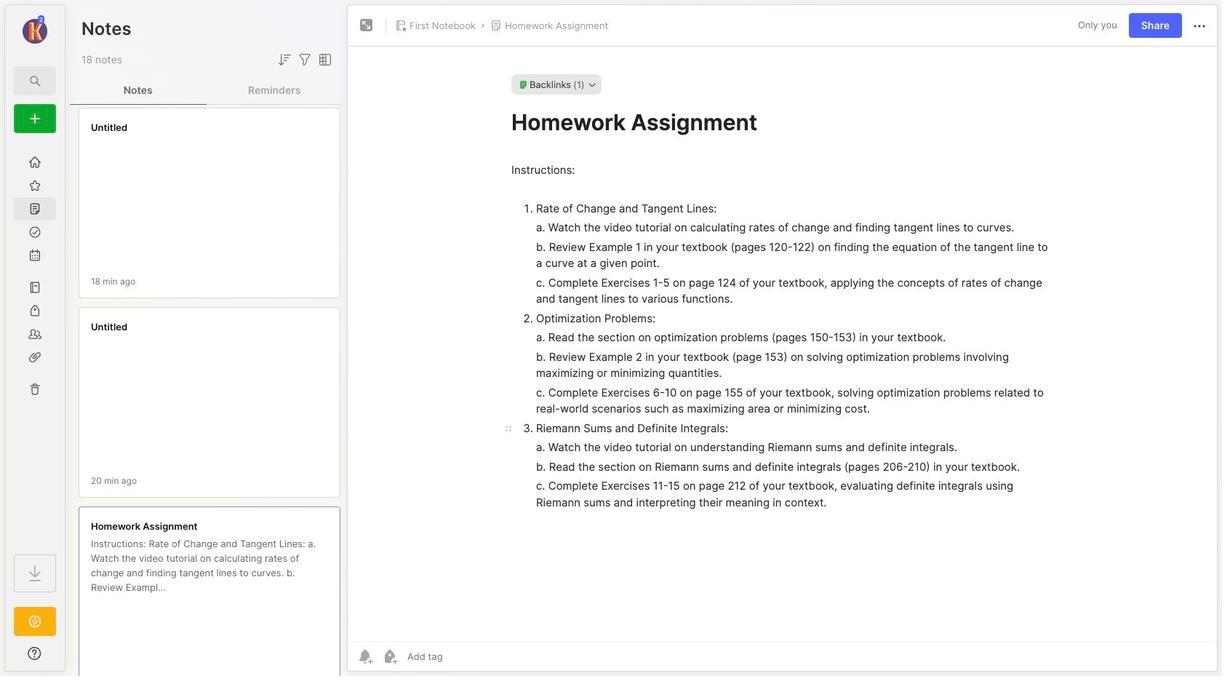 Task type: describe. For each thing, give the bounding box(es) containing it.
add filters image
[[296, 51, 314, 68]]

Sort options field
[[276, 51, 293, 68]]

Note Editor text field
[[348, 46, 1217, 641]]

More actions field
[[1191, 16, 1209, 35]]

View options field
[[314, 51, 334, 68]]

expand note image
[[358, 17, 375, 34]]

WHAT'S NEW field
[[5, 642, 65, 665]]

tree inside main element
[[5, 142, 65, 541]]

edit search image
[[26, 72, 44, 90]]



Task type: locate. For each thing, give the bounding box(es) containing it.
click to expand image
[[64, 649, 75, 667]]

main element
[[0, 0, 70, 676]]

more actions image
[[1191, 17, 1209, 35]]

add tag image
[[381, 648, 399, 665]]

note window element
[[347, 4, 1218, 675]]

Add filters field
[[296, 51, 314, 68]]

tree
[[5, 142, 65, 541]]

upgrade image
[[26, 613, 44, 630]]

home image
[[28, 155, 42, 170]]

add a reminder image
[[357, 648, 374, 665]]

Add tag field
[[406, 650, 516, 663]]

Account field
[[5, 14, 65, 46]]

tab list
[[70, 76, 343, 105]]



Task type: vqa. For each thing, say whether or not it's contained in the screenshot.
"Add tag" field on the left of page
yes



